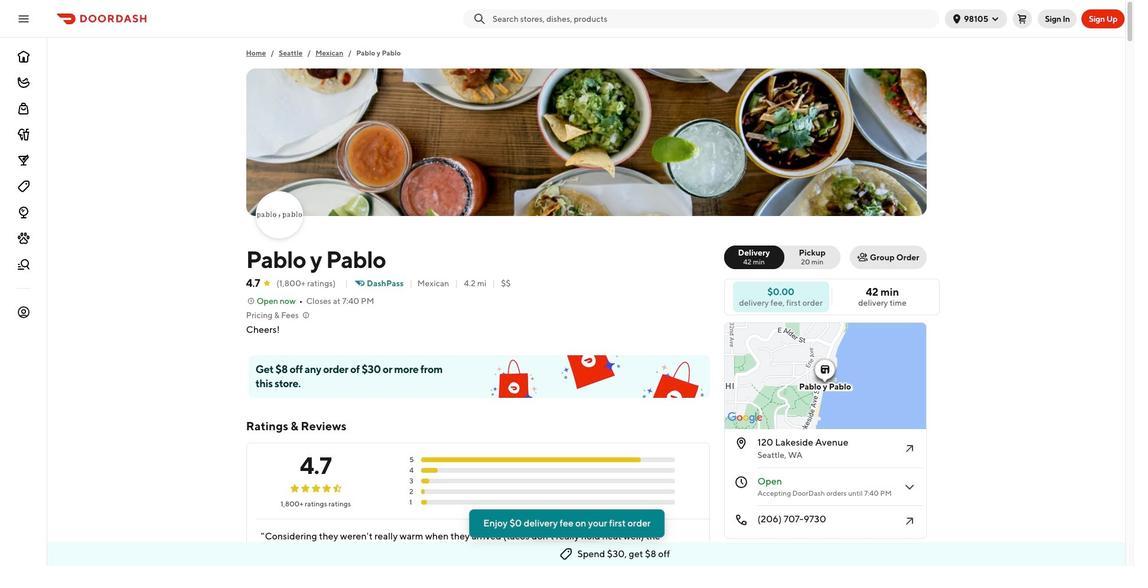 Task type: vqa. For each thing, say whether or not it's contained in the screenshot.
Order Methods option group
yes



Task type: locate. For each thing, give the bounding box(es) containing it.
0 items, open order cart image
[[1018, 14, 1028, 23]]

None radio
[[724, 246, 784, 269], [777, 246, 841, 269], [724, 246, 784, 269], [777, 246, 841, 269]]

pablo y pablo image
[[246, 69, 927, 216], [257, 193, 302, 238]]

map region
[[725, 323, 926, 430]]

Store search: begin typing to search for stores available on DoorDash text field
[[493, 13, 935, 25]]



Task type: describe. For each thing, give the bounding box(es) containing it.
order methods option group
[[724, 246, 841, 269]]

open menu image
[[17, 12, 31, 26]]

powered by google image
[[728, 412, 762, 424]]



